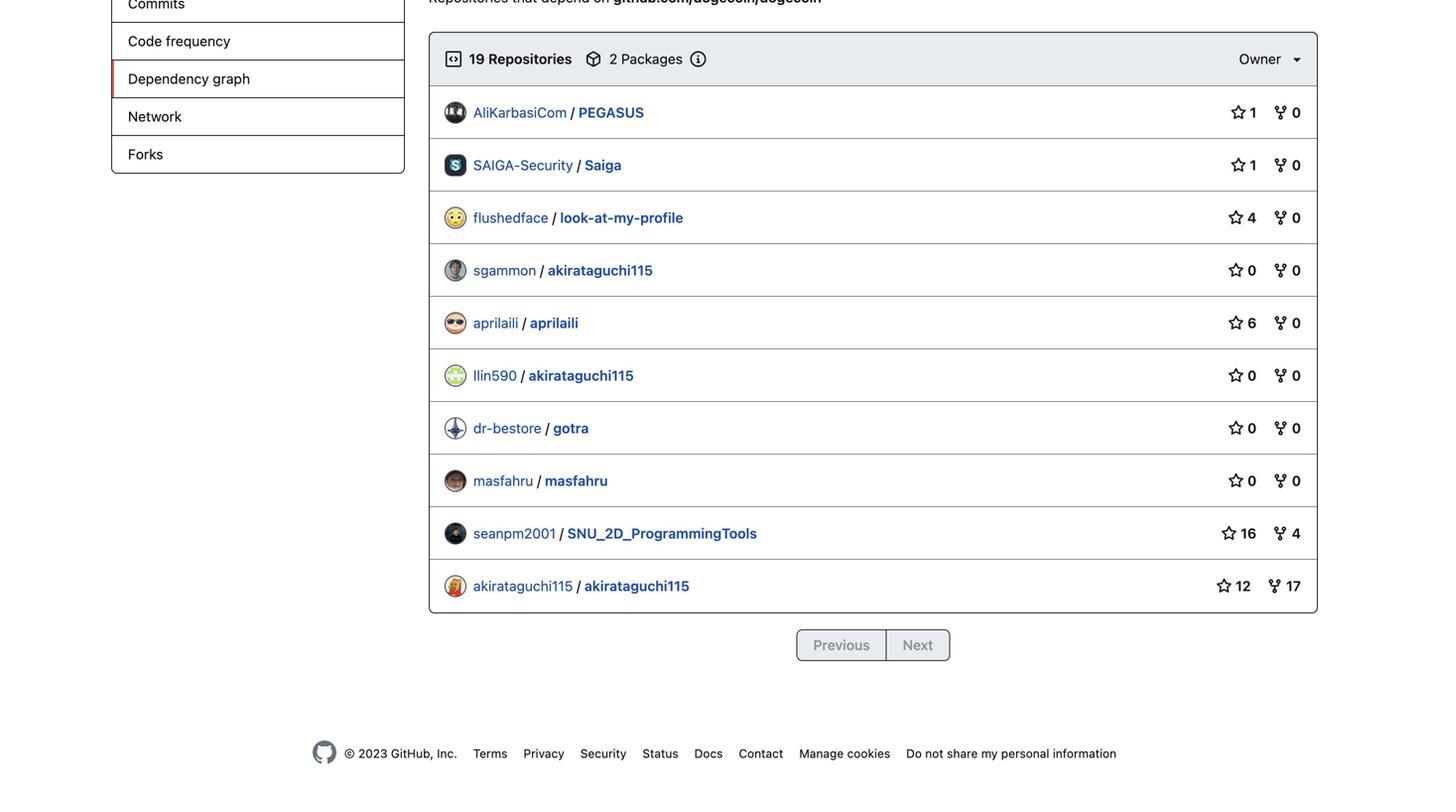 Task type: vqa. For each thing, say whether or not it's contained in the screenshot.


Task type: describe. For each thing, give the bounding box(es) containing it.
akirataguchi115 for akirataguchi115 / akirataguchi115
[[585, 578, 690, 594]]

/ for aprilaili
[[522, 315, 526, 331]]

1 masfahru link from the left
[[474, 473, 533, 489]]

saiga
[[585, 157, 622, 173]]

1 aprilaili from the left
[[474, 315, 519, 331]]

0 vertical spatial 4
[[1244, 209, 1257, 226]]

llin590
[[474, 367, 517, 384]]

previous button
[[797, 629, 886, 661]]

repo forked image for 0
[[1273, 420, 1289, 436]]

akirataguchi115 / akirataguchi115
[[474, 578, 690, 594]]

1 for alikarbasicom / pegasus
[[1247, 104, 1257, 121]]

repo forked image for aprilaili / aprilaili
[[1273, 315, 1289, 331]]

aprilaili / aprilaili
[[474, 315, 579, 331]]

@masfahru image
[[446, 471, 466, 491]]

flushedface
[[474, 209, 549, 226]]

dependency graph link
[[112, 61, 404, 98]]

repositories
[[489, 51, 572, 67]]

code
[[128, 33, 162, 49]]

next button
[[886, 629, 950, 661]]

@llin590 image
[[446, 366, 466, 386]]

@dr bestore image
[[446, 418, 466, 438]]

dependency graph
[[128, 70, 250, 87]]

2 aprilaili from the left
[[530, 315, 579, 331]]

1 masfahru from the left
[[474, 473, 533, 489]]

network
[[128, 108, 182, 125]]

/ for sgammon
[[540, 262, 544, 278]]

manage cookies
[[799, 747, 891, 760]]

/ for akirataguchi115
[[577, 578, 581, 594]]

2 masfahru link from the left
[[545, 473, 608, 489]]

terms link
[[473, 747, 508, 760]]

2 aprilaili link from the left
[[530, 315, 579, 331]]

code square image
[[446, 51, 462, 67]]

contact link
[[739, 747, 784, 760]]

6
[[1244, 315, 1257, 331]]

2                 packages link
[[586, 49, 683, 69]]

network link
[[112, 98, 404, 136]]

2
[[609, 51, 618, 67]]

repo forked image for akirataguchi115 / akirataguchi115
[[1267, 578, 1283, 594]]

19                 repositories
[[466, 51, 572, 67]]

contact
[[739, 747, 784, 760]]

dependency
[[128, 70, 209, 87]]

privacy
[[524, 747, 565, 760]]

/ for llin590
[[521, 367, 525, 384]]

19
[[469, 51, 485, 67]]

docs
[[695, 747, 723, 760]]

packages
[[621, 51, 683, 67]]

warning image
[[691, 51, 707, 67]]

0 for repo forked icon associated with flushedface / look-at-my-profile
[[1289, 209, 1301, 226]]

share
[[947, 747, 978, 760]]

@flushedface image
[[446, 208, 466, 228]]

akirataguchi115 down seanpm2001
[[474, 578, 573, 594]]

manage
[[799, 747, 844, 760]]

repo forked image for llin590 / akirataguchi115
[[1273, 368, 1289, 384]]

triangle down image
[[1290, 51, 1305, 67]]

code frequency
[[128, 33, 231, 49]]

repo forked image for masfahru / masfahru
[[1273, 473, 1289, 489]]

dr-
[[474, 420, 493, 436]]

@saiga security image
[[446, 155, 466, 175]]

package image
[[586, 51, 602, 67]]

cookies
[[847, 747, 891, 760]]

star image for 0
[[1228, 368, 1244, 384]]

0 for 0 star icon
[[1244, 367, 1257, 384]]

saiga-
[[474, 157, 520, 173]]

star image for dr-bestore / gotra
[[1228, 420, 1244, 436]]

@aprilaili image
[[446, 313, 466, 333]]

akirataguchi115 for llin590 / akirataguchi115
[[529, 367, 634, 384]]

0 for sgammon / akirataguchi115 repo forked icon
[[1289, 262, 1301, 278]]

profile
[[640, 209, 684, 226]]

gotra
[[553, 420, 589, 436]]

0 for star image corresponding to dr-bestore / gotra
[[1244, 420, 1257, 436]]

llin590 / akirataguchi115
[[474, 367, 634, 384]]

snu_2d_programmingtools link
[[568, 525, 757, 542]]

masfahru / masfahru
[[474, 473, 608, 489]]

owner button
[[1240, 49, 1305, 69]]

repo forked image for 4
[[1273, 526, 1289, 542]]

2                 packages
[[606, 51, 683, 67]]

2 masfahru from the left
[[545, 473, 608, 489]]

frequency
[[166, 33, 231, 49]]

1 horizontal spatial security
[[580, 747, 627, 760]]

/ left saiga link
[[577, 157, 581, 173]]

alikarbasicom / pegasus
[[474, 104, 644, 121]]

my-
[[614, 209, 640, 226]]

©
[[344, 747, 355, 760]]

17
[[1283, 578, 1301, 594]]

seanpm2001 / snu_2d_programmingtools
[[474, 525, 757, 542]]



Task type: locate. For each thing, give the bounding box(es) containing it.
@akirataguchi115 image
[[446, 576, 466, 596]]

llin590 link
[[474, 367, 517, 384]]

flushedface link
[[474, 209, 549, 226]]

code frequency link
[[112, 23, 404, 61]]

1 horizontal spatial aprilaili
[[530, 315, 579, 331]]

star image for 12
[[1217, 578, 1232, 594]]

0 for repo forked icon associated with aprilaili / aprilaili
[[1289, 315, 1301, 331]]

0 vertical spatial 1
[[1247, 104, 1257, 121]]

snu_2d_programmingtools
[[568, 525, 757, 542]]

star image for alikarbasicom / pegasus
[[1231, 105, 1247, 121]]

inc.
[[437, 747, 457, 760]]

masfahru
[[474, 473, 533, 489], [545, 473, 608, 489]]

akirataguchi115 down at- in the top left of the page
[[548, 262, 653, 278]]

0 horizontal spatial security
[[520, 157, 573, 173]]

sgammon / akirataguchi115
[[474, 262, 653, 278]]

/ down seanpm2001 / snu_2d_programmingtools
[[577, 578, 581, 594]]

information
[[1053, 747, 1117, 760]]

2023
[[358, 747, 388, 760]]

0 for repo forked image related to 0
[[1289, 420, 1301, 436]]

do not share my personal information button
[[906, 745, 1117, 762]]

0 for star image corresponding to masfahru / masfahru
[[1244, 473, 1257, 489]]

flushedface / look-at-my-profile
[[474, 209, 684, 226]]

2 1 from the top
[[1247, 157, 1257, 173]]

bestore
[[493, 420, 542, 436]]

masfahru link down gotra link
[[545, 473, 608, 489]]

akirataguchi115 link down seanpm2001 / snu_2d_programmingtools
[[585, 578, 690, 594]]

akirataguchi115 link up gotra at the left bottom of page
[[529, 367, 634, 384]]

saiga link
[[585, 157, 622, 173]]

forks
[[128, 146, 163, 162]]

0 for saiga-security / saiga's repo forked icon
[[1289, 157, 1301, 173]]

aprilaili link up llin590 / akirataguchi115
[[530, 315, 579, 331]]

docs link
[[695, 747, 723, 760]]

@sgammon image
[[446, 261, 466, 280]]

masfahru down gotra link
[[545, 473, 608, 489]]

akirataguchi115 link for sgammon / akirataguchi115
[[548, 262, 653, 278]]

star image
[[1231, 157, 1247, 173], [1228, 368, 1244, 384], [1222, 526, 1238, 542], [1217, 578, 1232, 594]]

saiga-security link
[[474, 157, 573, 173]]

aprilaili link right '@aprilaili' image
[[474, 315, 519, 331]]

security link
[[580, 747, 627, 760]]

dr-bestore link
[[474, 420, 542, 436]]

0 for star image for sgammon / akirataguchi115
[[1244, 262, 1257, 278]]

look-at-my-profile link
[[560, 209, 684, 226]]

not
[[925, 747, 944, 760]]

/ for seanpm2001
[[560, 525, 564, 542]]

/ right sgammon
[[540, 262, 544, 278]]

/
[[571, 104, 575, 121], [577, 157, 581, 173], [552, 209, 557, 226], [540, 262, 544, 278], [522, 315, 526, 331], [521, 367, 525, 384], [545, 420, 550, 436], [537, 473, 541, 489], [560, 525, 564, 542], [577, 578, 581, 594]]

star image for sgammon / akirataguchi115
[[1228, 263, 1244, 278]]

terms
[[473, 747, 508, 760]]

insights element
[[111, 0, 405, 174]]

star image for masfahru / masfahru
[[1228, 473, 1244, 489]]

repo forked image
[[1273, 105, 1289, 121], [1273, 157, 1289, 173], [1273, 210, 1289, 226], [1273, 263, 1289, 278], [1273, 315, 1289, 331], [1273, 368, 1289, 384], [1273, 473, 1289, 489], [1267, 578, 1283, 594]]

star image for 16
[[1222, 526, 1238, 542]]

dr-bestore / gotra
[[474, 420, 589, 436]]

1 repo forked image from the top
[[1273, 420, 1289, 436]]

© 2023 github, inc.
[[344, 747, 457, 760]]

@alikarbasicom image
[[446, 103, 466, 123]]

1 vertical spatial 4
[[1289, 525, 1301, 542]]

1 for saiga-security / saiga
[[1247, 157, 1257, 173]]

github,
[[391, 747, 434, 760]]

aprilaili
[[474, 315, 519, 331], [530, 315, 579, 331]]

do
[[906, 747, 922, 760]]

/ left pegasus link
[[571, 104, 575, 121]]

1 vertical spatial security
[[580, 747, 627, 760]]

repo forked image for alikarbasicom / pegasus
[[1273, 105, 1289, 121]]

next
[[903, 637, 934, 653]]

security left status
[[580, 747, 627, 760]]

4
[[1244, 209, 1257, 226], [1289, 525, 1301, 542]]

aprilaili up llin590 / akirataguchi115
[[530, 315, 579, 331]]

1 vertical spatial 1
[[1247, 157, 1257, 173]]

1 aprilaili link from the left
[[474, 315, 519, 331]]

0 for alikarbasicom / pegasus's repo forked icon
[[1289, 104, 1301, 121]]

/ for flushedface
[[552, 209, 557, 226]]

homepage image
[[313, 741, 336, 764]]

0 vertical spatial security
[[520, 157, 573, 173]]

seanpm2001
[[474, 525, 556, 542]]

1 1 from the top
[[1247, 104, 1257, 121]]

pegasus link
[[579, 104, 644, 121]]

akirataguchi115 link down seanpm2001
[[474, 578, 573, 594]]

repo forked image for sgammon / akirataguchi115
[[1273, 263, 1289, 278]]

sgammon link
[[474, 262, 536, 278]]

/ left look-
[[552, 209, 557, 226]]

star image
[[1231, 105, 1247, 121], [1228, 210, 1244, 226], [1228, 263, 1244, 278], [1228, 315, 1244, 331], [1228, 420, 1244, 436], [1228, 473, 1244, 489]]

akirataguchi115 link
[[548, 262, 653, 278], [529, 367, 634, 384], [474, 578, 573, 594], [585, 578, 690, 594]]

1
[[1247, 104, 1257, 121], [1247, 157, 1257, 173]]

0 horizontal spatial aprilaili link
[[474, 315, 519, 331]]

akirataguchi115 link down at- in the top left of the page
[[548, 262, 653, 278]]

1 vertical spatial repo forked image
[[1273, 526, 1289, 542]]

status link
[[643, 747, 679, 760]]

owner
[[1240, 51, 1282, 67]]

security down the alikarbasicom / pegasus
[[520, 157, 573, 173]]

@seanpm2001 image
[[446, 524, 466, 544]]

masfahru link right @masfahru icon
[[474, 473, 533, 489]]

/ right llin590
[[521, 367, 525, 384]]

1 horizontal spatial 4
[[1289, 525, 1301, 542]]

12
[[1232, 578, 1251, 594]]

repo forked image for saiga-security / saiga
[[1273, 157, 1289, 173]]

masfahru link
[[474, 473, 533, 489], [545, 473, 608, 489]]

0 for repo forked icon corresponding to llin590 / akirataguchi115
[[1289, 367, 1301, 384]]

0 for repo forked icon corresponding to masfahru / masfahru
[[1289, 473, 1301, 489]]

/ down "sgammon" "link"
[[522, 315, 526, 331]]

look-
[[560, 209, 595, 226]]

star image for flushedface / look-at-my-profile
[[1228, 210, 1244, 226]]

aprilaili right '@aprilaili' image
[[474, 315, 519, 331]]

my
[[981, 747, 998, 760]]

pegasus
[[579, 104, 644, 121]]

alikarbasicom
[[474, 104, 567, 121]]

16
[[1238, 525, 1257, 542]]

akirataguchi115 for sgammon / akirataguchi115
[[548, 262, 653, 278]]

1 horizontal spatial masfahru link
[[545, 473, 608, 489]]

1 horizontal spatial aprilaili link
[[530, 315, 579, 331]]

star image for aprilaili / aprilaili
[[1228, 315, 1244, 331]]

akirataguchi115
[[548, 262, 653, 278], [529, 367, 634, 384], [474, 578, 573, 594], [585, 578, 690, 594]]

0 horizontal spatial 4
[[1244, 209, 1257, 226]]

privacy link
[[524, 747, 565, 760]]

akirataguchi115 up gotra at the left bottom of page
[[529, 367, 634, 384]]

0
[[1289, 104, 1301, 121], [1289, 157, 1301, 173], [1289, 209, 1301, 226], [1244, 262, 1257, 278], [1289, 262, 1301, 278], [1289, 315, 1301, 331], [1244, 367, 1257, 384], [1289, 367, 1301, 384], [1244, 420, 1257, 436], [1289, 420, 1301, 436], [1244, 473, 1257, 489], [1289, 473, 1301, 489]]

akirataguchi115 link for llin590 / akirataguchi115
[[529, 367, 634, 384]]

gotra link
[[553, 420, 589, 436]]

/ down dr-bestore / gotra
[[537, 473, 541, 489]]

masfahru right @masfahru icon
[[474, 473, 533, 489]]

saiga-security / saiga
[[474, 157, 622, 173]]

status
[[643, 747, 679, 760]]

alikarbasicom link
[[474, 104, 567, 121]]

security
[[520, 157, 573, 173], [580, 747, 627, 760]]

previous
[[814, 637, 870, 653]]

sgammon
[[474, 262, 536, 278]]

/ left gotra link
[[545, 420, 550, 436]]

do not share my personal information
[[906, 747, 1117, 760]]

/ right seanpm2001 link
[[560, 525, 564, 542]]

/ for alikarbasicom
[[571, 104, 575, 121]]

0 horizontal spatial aprilaili
[[474, 315, 519, 331]]

akirataguchi115 down seanpm2001 / snu_2d_programmingtools
[[585, 578, 690, 594]]

manage cookies button
[[799, 745, 891, 762]]

0 vertical spatial repo forked image
[[1273, 420, 1289, 436]]

/ for masfahru
[[537, 473, 541, 489]]

personal
[[1001, 747, 1050, 760]]

star image for 1
[[1231, 157, 1247, 173]]

2 repo forked image from the top
[[1273, 526, 1289, 542]]

seanpm2001 link
[[474, 525, 556, 542]]

at-
[[595, 209, 614, 226]]

repo forked image for flushedface / look-at-my-profile
[[1273, 210, 1289, 226]]

0 horizontal spatial masfahru link
[[474, 473, 533, 489]]

1 horizontal spatial masfahru
[[545, 473, 608, 489]]

graph
[[213, 70, 250, 87]]

forks link
[[112, 136, 404, 173]]

akirataguchi115 link for akirataguchi115 / akirataguchi115
[[585, 578, 690, 594]]

repo forked image
[[1273, 420, 1289, 436], [1273, 526, 1289, 542]]

0 horizontal spatial masfahru
[[474, 473, 533, 489]]

warning element
[[687, 49, 711, 69]]

19                 repositories link
[[446, 49, 572, 69]]



